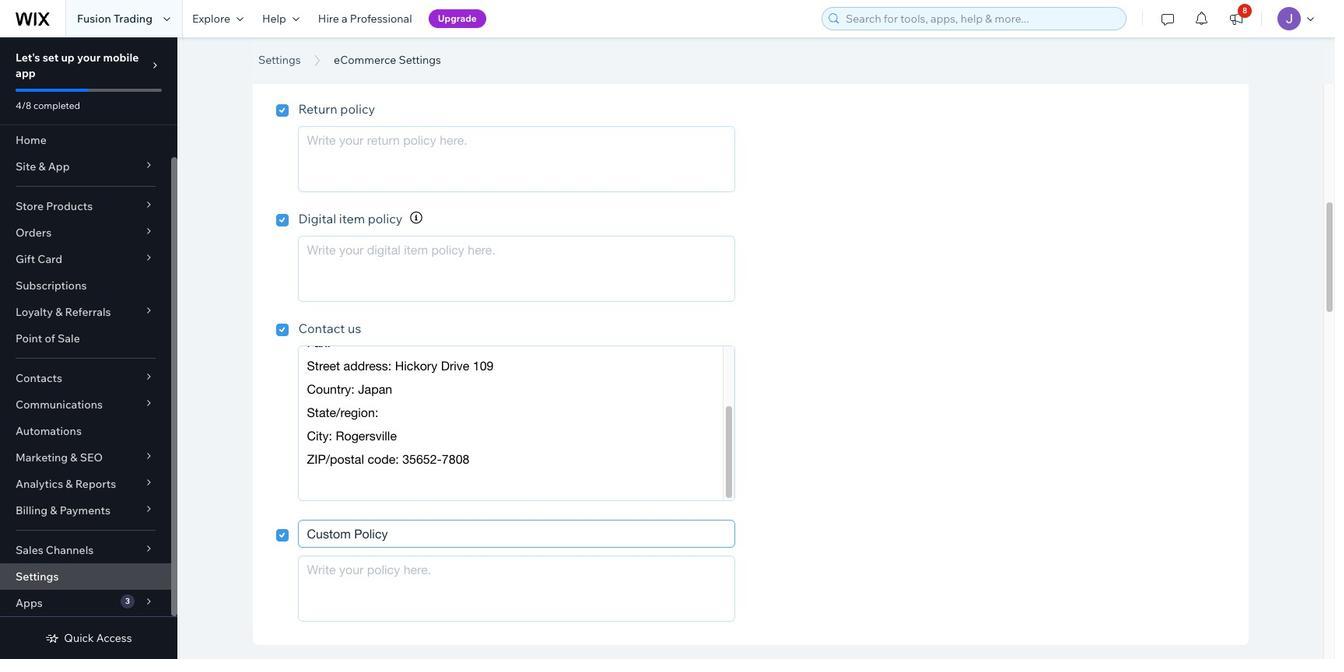 Task type: describe. For each thing, give the bounding box(es) containing it.
apps
[[16, 596, 43, 610]]

digital item policy
[[298, 211, 403, 227]]

8
[[1243, 5, 1248, 16]]

1 vertical spatial policy
[[368, 211, 403, 227]]

loyalty
[[16, 305, 53, 319]]

Give your custom policy a name, e.g., Shipping Policy text field
[[298, 520, 735, 548]]

Write your digital item policy here. text field
[[298, 236, 735, 302]]

us
[[348, 321, 361, 336]]

app
[[48, 160, 70, 174]]

home
[[16, 133, 47, 147]]

loyalty & referrals button
[[0, 299, 171, 325]]

marketing & seo button
[[0, 444, 171, 471]]

billing
[[16, 504, 48, 518]]

quick access
[[64, 631, 132, 645]]

fusion trading
[[77, 12, 153, 26]]

gift card
[[16, 252, 62, 266]]

analytics & reports
[[16, 477, 116, 491]]

billing & payments button
[[0, 497, 171, 524]]

Write your policy here. text field
[[298, 556, 735, 622]]

orders
[[16, 226, 52, 240]]

channels
[[46, 543, 94, 557]]

sale
[[58, 332, 80, 346]]

orders button
[[0, 219, 171, 246]]

seo
[[80, 451, 103, 465]]

digital
[[298, 211, 336, 227]]

0 vertical spatial settings link
[[251, 52, 309, 68]]

settings link inside sidebar element
[[0, 563, 171, 590]]

gift card button
[[0, 246, 171, 272]]

point of sale
[[16, 332, 80, 346]]

your
[[77, 51, 101, 65]]

hire
[[318, 12, 339, 26]]

communications button
[[0, 391, 171, 418]]

explore
[[192, 12, 230, 26]]

& for billing
[[50, 504, 57, 518]]

return
[[298, 101, 338, 117]]

quick
[[64, 631, 94, 645]]

home link
[[0, 127, 171, 153]]

payments
[[60, 504, 110, 518]]

gift
[[16, 252, 35, 266]]

Write your return policy here. text field
[[298, 126, 735, 192]]

up
[[61, 51, 75, 65]]

site & app button
[[0, 153, 171, 180]]

hire a professional link
[[309, 0, 422, 37]]

sales channels button
[[0, 537, 171, 563]]

a
[[342, 12, 348, 26]]

contacts
[[16, 371, 62, 385]]

analytics
[[16, 477, 63, 491]]



Task type: vqa. For each thing, say whether or not it's contained in the screenshot.
DISPLAY
no



Task type: locate. For each thing, give the bounding box(es) containing it.
upgrade button
[[429, 9, 486, 28]]

ecommerce settings
[[258, 33, 540, 68], [334, 53, 441, 67]]

& right the site
[[38, 160, 46, 174]]

fusion
[[77, 12, 111, 26]]

&
[[38, 160, 46, 174], [55, 305, 63, 319], [70, 451, 77, 465], [66, 477, 73, 491], [50, 504, 57, 518]]

settings link
[[251, 52, 309, 68], [0, 563, 171, 590]]

& for site
[[38, 160, 46, 174]]

site
[[16, 160, 36, 174]]

app
[[16, 66, 36, 80]]

automations
[[16, 424, 82, 438]]

marketing
[[16, 451, 68, 465]]

& left reports on the left
[[66, 477, 73, 491]]

info tooltip image
[[410, 212, 423, 224]]

help
[[262, 12, 286, 26]]

card
[[38, 252, 62, 266]]

ecommerce down a
[[258, 33, 420, 68]]

help button
[[253, 0, 309, 37]]

loyalty & referrals
[[16, 305, 111, 319]]

subscriptions link
[[0, 272, 171, 299]]

subscriptions
[[16, 279, 87, 293]]

completed
[[33, 100, 80, 111]]

analytics & reports button
[[0, 471, 171, 497]]

contact us
[[298, 321, 361, 336]]

upgrade
[[438, 12, 477, 24]]

contact
[[298, 321, 345, 336]]

return policy
[[298, 101, 375, 117]]

settings link down channels
[[0, 563, 171, 590]]

professional
[[350, 12, 412, 26]]

contacts button
[[0, 365, 171, 391]]

sales channels
[[16, 543, 94, 557]]

quick access button
[[45, 631, 132, 645]]

0 vertical spatial policy
[[340, 101, 375, 117]]

& for marketing
[[70, 451, 77, 465]]

reports
[[75, 477, 116, 491]]

None text field
[[298, 346, 735, 501]]

ecommerce
[[258, 33, 420, 68], [334, 53, 396, 67]]

settings link down help button
[[251, 52, 309, 68]]

point
[[16, 332, 42, 346]]

sales
[[16, 543, 43, 557]]

store products
[[16, 199, 93, 213]]

policy right the return
[[340, 101, 375, 117]]

0 horizontal spatial settings link
[[0, 563, 171, 590]]

Search for tools, apps, help & more... field
[[841, 8, 1121, 30]]

billing & payments
[[16, 504, 110, 518]]

settings
[[427, 33, 540, 68], [258, 53, 301, 67], [399, 53, 441, 67], [16, 570, 59, 584]]

3
[[125, 596, 130, 606]]

of
[[45, 332, 55, 346]]

& inside popup button
[[70, 451, 77, 465]]

& right billing
[[50, 504, 57, 518]]

hire a professional
[[318, 12, 412, 26]]

mobile
[[103, 51, 139, 65]]

referrals
[[65, 305, 111, 319]]

products
[[46, 199, 93, 213]]

store
[[16, 199, 44, 213]]

set
[[43, 51, 59, 65]]

8 button
[[1219, 0, 1254, 37]]

trading
[[114, 12, 153, 26]]

policy
[[340, 101, 375, 117], [368, 211, 403, 227]]

automations link
[[0, 418, 171, 444]]

point of sale link
[[0, 325, 171, 352]]

& inside popup button
[[66, 477, 73, 491]]

& for analytics
[[66, 477, 73, 491]]

let's set up your mobile app
[[16, 51, 139, 80]]

access
[[96, 631, 132, 645]]

1 horizontal spatial settings link
[[251, 52, 309, 68]]

settings inside sidebar element
[[16, 570, 59, 584]]

4/8 completed
[[16, 100, 80, 111]]

& left seo
[[70, 451, 77, 465]]

site & app
[[16, 160, 70, 174]]

item
[[339, 211, 365, 227]]

4/8
[[16, 100, 31, 111]]

Write your privacy policy here. text field
[[298, 16, 735, 82]]

sidebar element
[[0, 37, 177, 659]]

& right the loyalty
[[55, 305, 63, 319]]

1 vertical spatial settings link
[[0, 563, 171, 590]]

communications
[[16, 398, 103, 412]]

marketing & seo
[[16, 451, 103, 465]]

store products button
[[0, 193, 171, 219]]

let's
[[16, 51, 40, 65]]

ecommerce down hire a professional link
[[334, 53, 396, 67]]

policy left info tooltip icon
[[368, 211, 403, 227]]

& for loyalty
[[55, 305, 63, 319]]



